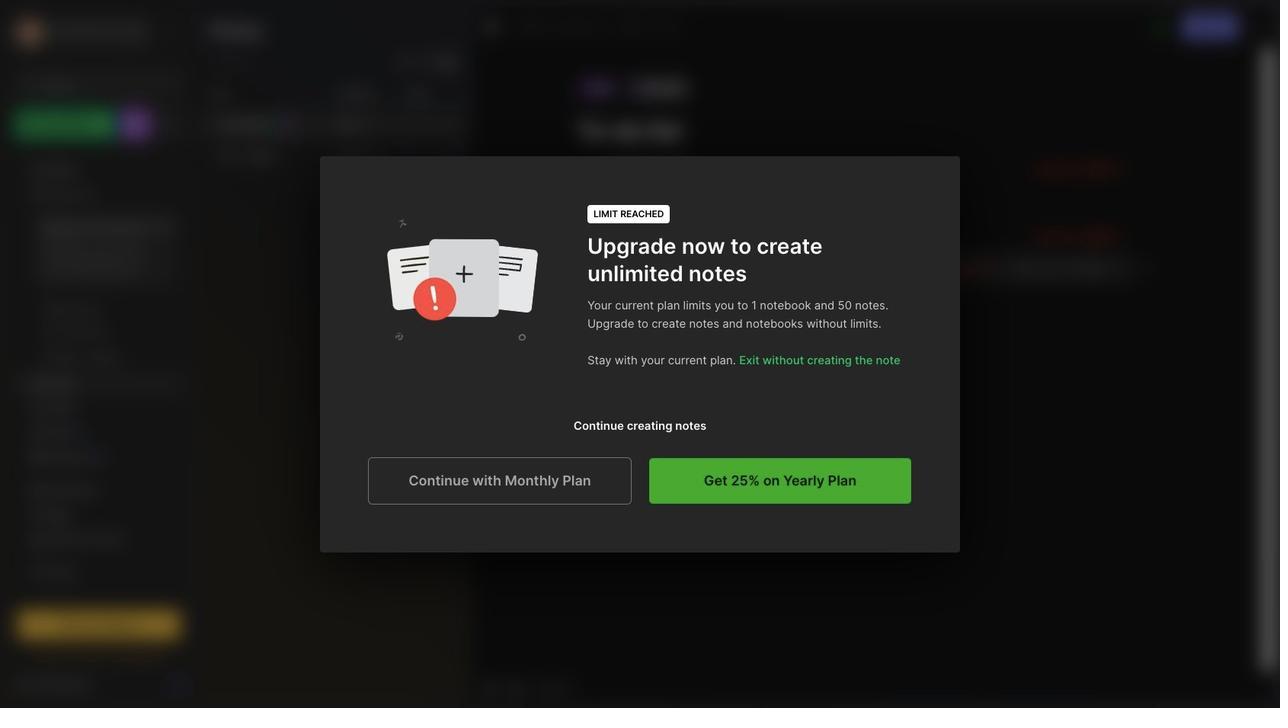Task type: describe. For each thing, give the bounding box(es) containing it.
note window element
[[471, 5, 1276, 704]]

main element
[[0, 0, 198, 708]]

Search text field
[[42, 78, 170, 92]]

add a reminder image
[[481, 678, 499, 697]]

tree inside main element
[[5, 149, 193, 595]]

none search field inside main element
[[42, 75, 170, 94]]

expand note image
[[483, 18, 501, 36]]



Task type: vqa. For each thing, say whether or not it's contained in the screenshot.
the Note Window element
yes



Task type: locate. For each thing, give the bounding box(es) containing it.
add tag image
[[507, 678, 525, 697]]

None search field
[[42, 75, 170, 94]]

group
[[14, 207, 184, 378]]

expand notebooks image
[[20, 486, 29, 495]]

group inside tree
[[14, 207, 184, 378]]

row group
[[198, 110, 470, 172]]

expand tags image
[[20, 511, 29, 520]]

Note Editor text field
[[472, 48, 1275, 672]]

tree
[[5, 149, 193, 595]]



